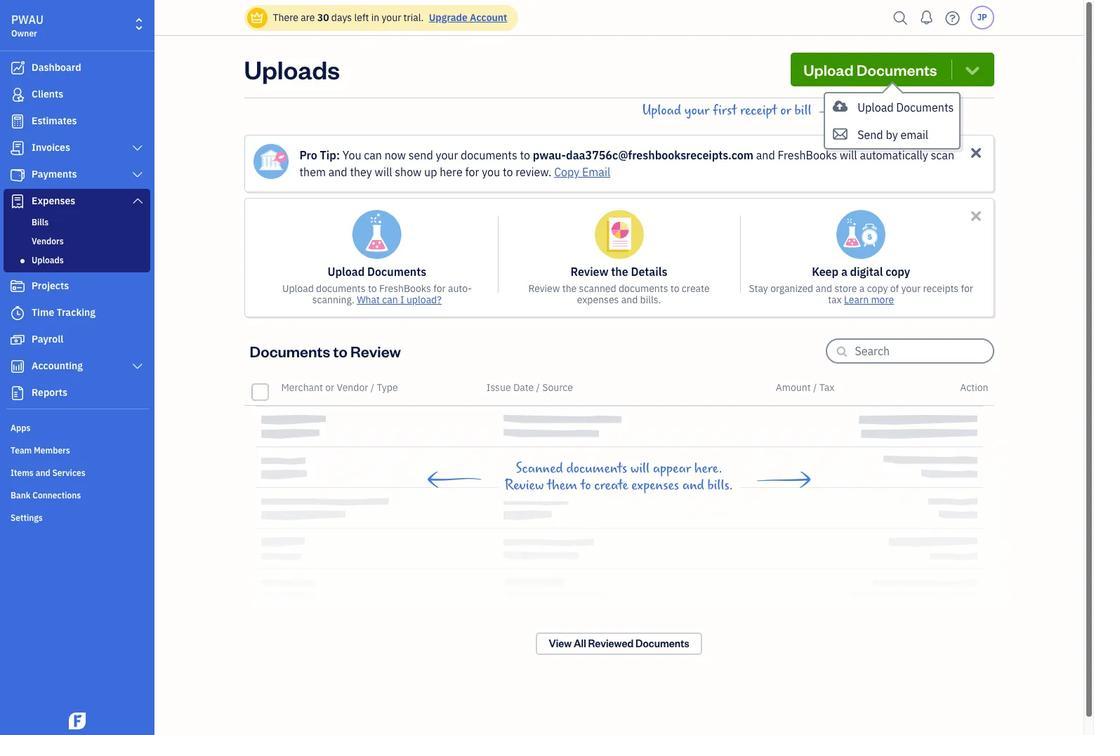 Task type: describe. For each thing, give the bounding box(es) containing it.
auto-
[[448, 282, 472, 295]]

to inside and freshbooks will automatically scan them and they will show up here for you to review.
[[503, 165, 513, 179]]

accounting
[[32, 360, 83, 372]]

copy
[[554, 165, 580, 179]]

bank
[[11, 490, 31, 501]]

trial.
[[404, 11, 424, 24]]

chevron large down image for payments
[[131, 169, 144, 181]]

upload documents button
[[791, 53, 994, 86]]

amount / tax
[[776, 381, 835, 394]]

tip:
[[320, 148, 340, 162]]

and inside stay organized and store a copy of your receipts for tax
[[816, 282, 832, 295]]

0 vertical spatial or
[[780, 103, 791, 119]]

store
[[835, 282, 857, 295]]

action
[[960, 381, 989, 394]]

will for scanned
[[631, 461, 650, 477]]

money image
[[9, 333, 26, 347]]

details
[[631, 265, 668, 279]]

documents up email
[[896, 100, 954, 114]]

view all reviewed documents link
[[536, 633, 702, 655]]

issue
[[487, 381, 511, 394]]

them inside and freshbooks will automatically scan them and they will show up here for you to review.
[[300, 165, 326, 179]]

clients
[[32, 88, 63, 100]]

and down receipt
[[756, 148, 775, 162]]

stay organized and store a copy of your receipts for tax
[[749, 282, 973, 306]]

learn more
[[844, 294, 894, 306]]

first
[[713, 103, 737, 119]]

organized
[[771, 282, 813, 295]]

amount
[[776, 381, 811, 394]]

you
[[343, 148, 361, 162]]

create for will
[[594, 478, 628, 494]]

members
[[34, 445, 70, 456]]

search image
[[890, 7, 912, 28]]

send
[[858, 128, 883, 142]]

in
[[371, 11, 379, 24]]

copy email
[[554, 165, 611, 179]]

by
[[886, 128, 898, 142]]

documents inside dropdown button
[[857, 60, 937, 79]]

apps link
[[4, 417, 150, 438]]

more
[[871, 294, 894, 306]]

bills. for scanned documents will appear here. review them to create expenses and bills.
[[708, 478, 733, 494]]

amount button
[[776, 381, 811, 394]]

tax
[[819, 381, 835, 394]]

left
[[354, 11, 369, 24]]

bills. for review the details review the scanned documents to create expenses and bills.
[[640, 294, 661, 306]]

chart image
[[9, 360, 26, 374]]

upgrade
[[429, 11, 468, 24]]

them inside scanned documents will appear here. review them to create expenses and bills.
[[547, 478, 577, 494]]

Search text field
[[855, 340, 993, 362]]

settings
[[11, 513, 43, 523]]

show
[[395, 165, 422, 179]]

owner
[[11, 28, 37, 39]]

bill
[[795, 103, 812, 119]]

items and services link
[[4, 462, 150, 483]]

0 horizontal spatial will
[[375, 165, 392, 179]]

1 horizontal spatial uploads
[[244, 53, 340, 86]]

documents up what can i upload?
[[367, 265, 427, 279]]

payroll
[[32, 333, 63, 346]]

accounting link
[[4, 354, 150, 379]]

tax button
[[819, 381, 835, 394]]

connections
[[33, 490, 81, 501]]

your up here
[[436, 148, 458, 162]]

time
[[32, 306, 54, 319]]

bills link
[[6, 214, 147, 231]]

review up scanned
[[571, 265, 609, 279]]

review the details image
[[595, 210, 644, 259]]

expenses link
[[4, 189, 150, 214]]

upload?
[[407, 294, 442, 306]]

invoices
[[32, 141, 70, 154]]

documents inside upload documents to freshbooks for auto- scanning.
[[316, 282, 366, 295]]

invoice image
[[9, 141, 26, 155]]

pwau-
[[533, 148, 566, 162]]

to inside upload documents to freshbooks for auto- scanning.
[[368, 282, 377, 295]]

1 horizontal spatial can
[[382, 294, 398, 306]]

your left the first
[[685, 103, 710, 119]]

send by email button
[[826, 121, 960, 148]]

project image
[[9, 280, 26, 294]]

1 vertical spatial or
[[325, 381, 334, 394]]

expenses
[[32, 195, 75, 207]]

tax
[[828, 294, 842, 306]]

0 vertical spatial copy
[[886, 265, 910, 279]]

payment image
[[9, 168, 26, 182]]

of
[[890, 282, 899, 295]]

uploads link
[[6, 252, 147, 269]]

time tracking
[[32, 306, 96, 319]]

review the details review the scanned documents to create expenses and bills.
[[528, 265, 710, 306]]

source
[[542, 381, 573, 394]]

upload documents image
[[352, 210, 402, 259]]

will for and
[[840, 148, 857, 162]]

up
[[424, 165, 437, 179]]

uploads inside main 'element'
[[32, 255, 64, 265]]

review up type button
[[351, 341, 401, 361]]

pro tip: you can now send your documents to pwau-daa3756c@freshbooksreceipts.com
[[300, 148, 754, 162]]

and freshbooks will automatically scan them and they will show up here for you to review.
[[300, 148, 954, 179]]

projects link
[[4, 274, 150, 299]]

and down tip:
[[329, 165, 347, 179]]

scanned
[[516, 461, 563, 477]]

and inside review the details review the scanned documents to create expenses and bills.
[[621, 294, 638, 306]]

chevron large down image for invoices
[[131, 143, 144, 154]]

there are 30 days left in your trial. upgrade account
[[273, 11, 507, 24]]

review inside scanned documents will appear here. review them to create expenses and bills.
[[505, 478, 544, 494]]

documents to review
[[250, 341, 401, 361]]

view all reviewed documents
[[549, 637, 689, 650]]

email
[[901, 128, 929, 142]]

team members link
[[4, 440, 150, 461]]

daa3756c@freshbooksreceipts.com
[[566, 148, 754, 162]]

bank connections
[[11, 490, 81, 501]]

and inside scanned documents will appear here. review them to create expenses and bills.
[[682, 478, 704, 494]]

you
[[482, 165, 500, 179]]

copy inside stay organized and store a copy of your receipts for tax
[[867, 282, 888, 295]]

items
[[11, 468, 34, 478]]



Task type: vqa. For each thing, say whether or not it's contained in the screenshot.
COPY EMAIL Button
yes



Task type: locate. For each thing, give the bounding box(es) containing it.
documents inside scanned documents will appear here. review them to create expenses and bills.
[[566, 461, 627, 477]]

or left vendor
[[325, 381, 334, 394]]

1 vertical spatial freshbooks
[[379, 282, 431, 295]]

1 vertical spatial a
[[860, 282, 865, 295]]

crown image
[[250, 10, 264, 25]]

copy email button
[[554, 164, 611, 181]]

upload
[[804, 60, 854, 79], [858, 100, 894, 114], [642, 103, 681, 119], [328, 265, 365, 279], [282, 282, 314, 295]]

vendor
[[337, 381, 368, 394]]

merchant
[[281, 381, 323, 394]]

a inside stay organized and store a copy of your receipts for tax
[[860, 282, 865, 295]]

keep a digital copy
[[812, 265, 910, 279]]

bills. down here.
[[708, 478, 733, 494]]

jp button
[[970, 6, 994, 29]]

bills. inside scanned documents will appear here. review them to create expenses and bills.
[[708, 478, 733, 494]]

documents right reviewed
[[636, 637, 689, 650]]

digital
[[850, 265, 883, 279]]

0 horizontal spatial the
[[562, 282, 577, 295]]

expenses down review the details image
[[577, 294, 619, 306]]

jp
[[977, 12, 987, 22]]

3 / from the left
[[813, 381, 817, 394]]

expenses for documents
[[632, 478, 679, 494]]

chevron large down image inside 'invoices' link
[[131, 143, 144, 154]]

2 close image from the top
[[968, 208, 984, 224]]

uploads down vendors
[[32, 255, 64, 265]]

a
[[841, 265, 848, 279], [860, 282, 865, 295]]

1 vertical spatial the
[[562, 282, 577, 295]]

1 horizontal spatial create
[[682, 282, 710, 295]]

will left appear
[[631, 461, 650, 477]]

your
[[382, 11, 401, 24], [685, 103, 710, 119], [436, 148, 458, 162], [901, 282, 921, 295]]

for left you
[[465, 165, 479, 179]]

send
[[409, 148, 433, 162]]

chevron large down image down "estimates" link
[[131, 143, 144, 154]]

will inside scanned documents will appear here. review them to create expenses and bills.
[[631, 461, 650, 477]]

scanned documents will appear here. review them to create expenses and bills.
[[505, 461, 733, 494]]

can left i
[[382, 294, 398, 306]]

0 horizontal spatial for
[[433, 282, 446, 295]]

receipt
[[740, 103, 777, 119]]

and down here.
[[682, 478, 704, 494]]

clients link
[[4, 82, 150, 107]]

freshbooks inside and freshbooks will automatically scan them and they will show up here for you to review.
[[778, 148, 837, 162]]

send by email
[[858, 128, 929, 142]]

documents
[[461, 148, 517, 162], [316, 282, 366, 295], [619, 282, 668, 295], [566, 461, 627, 477]]

1 vertical spatial will
[[375, 165, 392, 179]]

1 vertical spatial close image
[[968, 208, 984, 224]]

0 vertical spatial the
[[611, 265, 628, 279]]

for right receipts
[[961, 282, 973, 295]]

1 chevron large down image from the top
[[131, 195, 144, 206]]

client image
[[9, 88, 26, 102]]

to inside review the details review the scanned documents to create expenses and bills.
[[671, 282, 680, 295]]

0 horizontal spatial create
[[594, 478, 628, 494]]

documents left i
[[316, 282, 366, 295]]

pwau owner
[[11, 13, 43, 39]]

0 vertical spatial a
[[841, 265, 848, 279]]

/
[[371, 381, 374, 394], [536, 381, 540, 394], [813, 381, 817, 394]]

upload inside upload documents to freshbooks for auto- scanning.
[[282, 282, 314, 295]]

2 chevron large down image from the top
[[131, 169, 144, 181]]

documents up "merchant"
[[250, 341, 330, 361]]

merchant or vendor button
[[281, 381, 368, 394]]

expenses inside scanned documents will appear here. review them to create expenses and bills.
[[632, 478, 679, 494]]

estimates link
[[4, 109, 150, 134]]

tracking
[[57, 306, 96, 319]]

your right of
[[901, 282, 921, 295]]

0 horizontal spatial /
[[371, 381, 374, 394]]

scan
[[931, 148, 954, 162]]

bills.
[[640, 294, 661, 306], [708, 478, 733, 494]]

to
[[520, 148, 530, 162], [503, 165, 513, 179], [368, 282, 377, 295], [671, 282, 680, 295], [333, 341, 348, 361], [581, 478, 591, 494]]

2 horizontal spatial /
[[813, 381, 817, 394]]

pro
[[300, 148, 317, 162]]

documents down details
[[619, 282, 668, 295]]

0 vertical spatial freshbooks
[[778, 148, 837, 162]]

main element
[[0, 0, 190, 735]]

your inside stay organized and store a copy of your receipts for tax
[[901, 282, 921, 295]]

1 horizontal spatial or
[[780, 103, 791, 119]]

them down pro
[[300, 165, 326, 179]]

report image
[[9, 386, 26, 400]]

expenses
[[577, 294, 619, 306], [632, 478, 679, 494]]

upload up documents to review
[[282, 282, 314, 295]]

type
[[377, 381, 398, 394]]

for inside and freshbooks will automatically scan them and they will show up here for you to review.
[[465, 165, 479, 179]]

upload up the send
[[858, 100, 894, 114]]

1 horizontal spatial a
[[860, 282, 865, 295]]

projects
[[32, 280, 69, 292]]

documents inside review the details review the scanned documents to create expenses and bills.
[[619, 282, 668, 295]]

for left auto-
[[433, 282, 446, 295]]

copy up of
[[886, 265, 910, 279]]

scanning.
[[312, 294, 355, 306]]

notifications image
[[916, 4, 938, 32]]

chevrondown image
[[963, 60, 982, 79]]

chevron large down image up expenses link
[[131, 169, 144, 181]]

2 horizontal spatial for
[[961, 282, 973, 295]]

chevron large down image down payroll link
[[131, 361, 144, 372]]

pwau
[[11, 13, 43, 27]]

1 horizontal spatial bills.
[[708, 478, 733, 494]]

upload documents up upload documents to freshbooks for auto- scanning.
[[328, 265, 427, 279]]

the up scanned
[[611, 265, 628, 279]]

reports
[[32, 386, 67, 399]]

all
[[574, 637, 586, 650]]

1 vertical spatial upload documents button
[[826, 93, 960, 121]]

expenses inside review the details review the scanned documents to create expenses and bills.
[[577, 294, 619, 306]]

documents
[[857, 60, 937, 79], [896, 100, 954, 114], [367, 265, 427, 279], [250, 341, 330, 361], [636, 637, 689, 650]]

the
[[611, 265, 628, 279], [562, 282, 577, 295]]

chevron large down image
[[131, 195, 144, 206], [131, 361, 144, 372]]

0 horizontal spatial bills.
[[640, 294, 661, 306]]

and right items
[[36, 468, 50, 478]]

2 / from the left
[[536, 381, 540, 394]]

will
[[840, 148, 857, 162], [375, 165, 392, 179], [631, 461, 650, 477]]

1 vertical spatial uploads
[[32, 255, 64, 265]]

scanned
[[579, 282, 616, 295]]

and right scanned
[[621, 294, 638, 306]]

1 vertical spatial create
[[594, 478, 628, 494]]

chevron large down image for expenses
[[131, 195, 144, 206]]

1 vertical spatial expenses
[[632, 478, 679, 494]]

chevron large down image up bills link
[[131, 195, 144, 206]]

0 vertical spatial chevron large down image
[[131, 143, 144, 154]]

can up 'they'
[[364, 148, 382, 162]]

or left bill on the top of the page
[[780, 103, 791, 119]]

issue date button
[[487, 381, 534, 394]]

0 horizontal spatial freshbooks
[[379, 282, 431, 295]]

copy left of
[[867, 282, 888, 295]]

what
[[357, 294, 380, 306]]

they
[[350, 165, 372, 179]]

upload up daa3756c@freshbooksreceipts.com at the right top of the page
[[642, 103, 681, 119]]

what can i upload?
[[357, 294, 442, 306]]

0 horizontal spatial expenses
[[577, 294, 619, 306]]

0 horizontal spatial a
[[841, 265, 848, 279]]

copy
[[886, 265, 910, 279], [867, 282, 888, 295]]

upload documents down the search image at right
[[804, 60, 937, 79]]

documents up you
[[461, 148, 517, 162]]

0 vertical spatial bills.
[[640, 294, 661, 306]]

will left automatically
[[840, 148, 857, 162]]

0 vertical spatial create
[[682, 282, 710, 295]]

0 vertical spatial can
[[364, 148, 382, 162]]

create inside review the details review the scanned documents to create expenses and bills.
[[682, 282, 710, 295]]

review down scanned
[[505, 478, 544, 494]]

bank connections link
[[4, 485, 150, 506]]

1 vertical spatial chevron large down image
[[131, 169, 144, 181]]

0 vertical spatial upload documents button
[[791, 53, 994, 86]]

can
[[364, 148, 382, 162], [382, 294, 398, 306]]

stay
[[749, 282, 768, 295]]

close image
[[968, 145, 984, 161], [968, 208, 984, 224]]

1 / from the left
[[371, 381, 374, 394]]

chevron large down image
[[131, 143, 144, 154], [131, 169, 144, 181]]

1 horizontal spatial expenses
[[632, 478, 679, 494]]

upload documents button down the search image at right
[[791, 53, 994, 86]]

2 vertical spatial will
[[631, 461, 650, 477]]

vendors link
[[6, 233, 147, 250]]

0 horizontal spatial can
[[364, 148, 382, 162]]

expenses down appear
[[632, 478, 679, 494]]

upload documents to freshbooks for auto- scanning.
[[282, 282, 472, 306]]

chevron large down image inside expenses link
[[131, 195, 144, 206]]

1 vertical spatial can
[[382, 294, 398, 306]]

upload documents up email
[[858, 100, 954, 114]]

1 chevron large down image from the top
[[131, 143, 144, 154]]

estimate image
[[9, 114, 26, 129]]

2 chevron large down image from the top
[[131, 361, 144, 372]]

1 vertical spatial upload documents
[[858, 100, 954, 114]]

0 horizontal spatial uploads
[[32, 255, 64, 265]]

here
[[440, 165, 463, 179]]

upload inside upload documents dropdown button
[[804, 60, 854, 79]]

are
[[301, 11, 315, 24]]

1 horizontal spatial freshbooks
[[778, 148, 837, 162]]

email
[[582, 165, 611, 179]]

a up store
[[841, 265, 848, 279]]

review left scanned
[[528, 282, 560, 295]]

i
[[400, 294, 404, 306]]

reviewed
[[588, 637, 634, 650]]

documents right scanned
[[566, 461, 627, 477]]

merchant or vendor / type
[[281, 381, 398, 394]]

1 horizontal spatial will
[[631, 461, 650, 477]]

and inside "link"
[[36, 468, 50, 478]]

1 horizontal spatial for
[[465, 165, 479, 179]]

chevron large down image inside payments link
[[131, 169, 144, 181]]

0 vertical spatial will
[[840, 148, 857, 162]]

expense image
[[9, 195, 26, 209]]

0 horizontal spatial them
[[300, 165, 326, 179]]

uploads down there
[[244, 53, 340, 86]]

timer image
[[9, 306, 26, 320]]

dashboard image
[[9, 61, 26, 75]]

freshbooks image
[[66, 713, 88, 730]]

a right store
[[860, 282, 865, 295]]

upload documents button up send by email
[[826, 93, 960, 121]]

reports link
[[4, 381, 150, 406]]

0 vertical spatial expenses
[[577, 294, 619, 306]]

bills. down details
[[640, 294, 661, 306]]

here.
[[695, 461, 722, 477]]

0 horizontal spatial or
[[325, 381, 334, 394]]

1 vertical spatial copy
[[867, 282, 888, 295]]

your right in
[[382, 11, 401, 24]]

them down scanned
[[547, 478, 577, 494]]

0 vertical spatial them
[[300, 165, 326, 179]]

create inside scanned documents will appear here. review them to create expenses and bills.
[[594, 478, 628, 494]]

0 vertical spatial uploads
[[244, 53, 340, 86]]

1 vertical spatial chevron large down image
[[131, 361, 144, 372]]

review.
[[516, 165, 552, 179]]

0 vertical spatial chevron large down image
[[131, 195, 144, 206]]

for inside upload documents to freshbooks for auto- scanning.
[[433, 282, 446, 295]]

items and services
[[11, 468, 85, 478]]

0 vertical spatial upload documents
[[804, 60, 937, 79]]

will down now
[[375, 165, 392, 179]]

expenses for the
[[577, 294, 619, 306]]

2 horizontal spatial will
[[840, 148, 857, 162]]

documents down the search image at right
[[857, 60, 937, 79]]

1 horizontal spatial /
[[536, 381, 540, 394]]

0 vertical spatial close image
[[968, 145, 984, 161]]

freshbooks inside upload documents to freshbooks for auto- scanning.
[[379, 282, 431, 295]]

to inside scanned documents will appear here. review them to create expenses and bills.
[[581, 478, 591, 494]]

create for details
[[682, 282, 710, 295]]

upload up bill on the top of the page
[[804, 60, 854, 79]]

view
[[549, 637, 572, 650]]

learn
[[844, 294, 869, 306]]

1 close image from the top
[[968, 145, 984, 161]]

bills. inside review the details review the scanned documents to create expenses and bills.
[[640, 294, 661, 306]]

issue date / source
[[487, 381, 573, 394]]

payments link
[[4, 162, 150, 188]]

for inside stay organized and store a copy of your receipts for tax
[[961, 282, 973, 295]]

1 horizontal spatial them
[[547, 478, 577, 494]]

type button
[[377, 381, 398, 394]]

receipts
[[923, 282, 959, 295]]

upload documents inside dropdown button
[[804, 60, 937, 79]]

30
[[317, 11, 329, 24]]

invoices link
[[4, 136, 150, 161]]

upgrade account link
[[426, 11, 507, 24]]

the left scanned
[[562, 282, 577, 295]]

and down keep
[[816, 282, 832, 295]]

1 vertical spatial them
[[547, 478, 577, 494]]

2 vertical spatial upload documents
[[328, 265, 427, 279]]

upload your first receipt or bill
[[642, 103, 812, 119]]

1 vertical spatial bills.
[[708, 478, 733, 494]]

upload up 'scanning.' at the left of the page
[[328, 265, 365, 279]]

go to help image
[[941, 7, 964, 28]]

/ right date
[[536, 381, 540, 394]]

/ left "tax" "button"
[[813, 381, 817, 394]]

upload documents
[[804, 60, 937, 79], [858, 100, 954, 114], [328, 265, 427, 279]]

keep a digital copy image
[[837, 210, 886, 259]]

1 horizontal spatial the
[[611, 265, 628, 279]]

vendors
[[32, 236, 64, 247]]

chevron large down image for accounting
[[131, 361, 144, 372]]

time tracking link
[[4, 301, 150, 326]]

keep
[[812, 265, 839, 279]]

source button
[[542, 381, 573, 394]]

/ left type
[[371, 381, 374, 394]]



